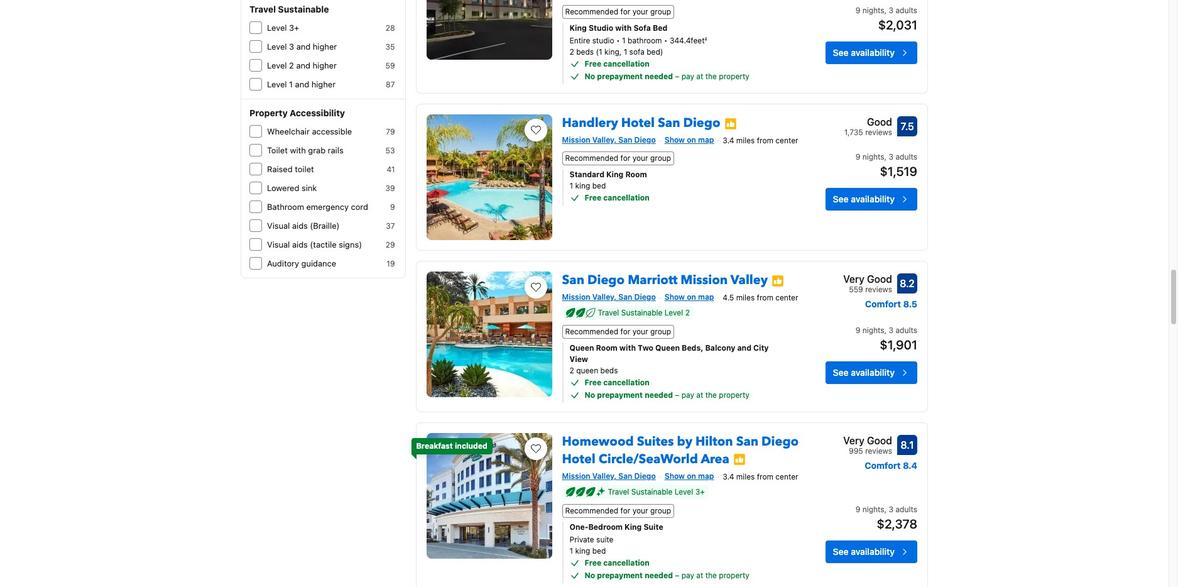 Task type: locate. For each thing, give the bounding box(es) containing it.
1 vertical spatial 3.4 miles from center
[[723, 472, 799, 481]]

– for marriott
[[675, 390, 680, 400]]

1 vertical spatial room
[[596, 343, 618, 352]]

your
[[633, 7, 648, 16], [633, 153, 648, 163], [633, 327, 648, 336], [633, 506, 648, 515]]

0 vertical spatial room
[[626, 170, 647, 179]]

king inside private suite 1 king bed
[[575, 546, 590, 555]]

0 vertical spatial very
[[844, 273, 865, 285]]

2 vertical spatial good
[[867, 435, 893, 446]]

good right 995
[[867, 435, 893, 446]]

0 vertical spatial prepayment
[[597, 72, 643, 81]]

2 aids from the top
[[292, 239, 308, 250]]

recommended up one- at the bottom left
[[565, 506, 619, 515]]

4 adults from the top
[[896, 505, 918, 514]]

3 down level 3+
[[289, 41, 294, 52]]

0 vertical spatial pay
[[682, 72, 695, 81]]

3 recommended from the top
[[565, 327, 619, 336]]

0 horizontal spatial hotel
[[562, 451, 596, 468]]

adults inside 9 nights , 3 adults $1,519
[[896, 152, 918, 161]]

group for san
[[651, 153, 671, 163]]

cancellation for suites
[[604, 558, 650, 567]]

1 valley, from the top
[[593, 135, 617, 145]]

nights inside 9 nights , 3 adults $1,519
[[863, 152, 885, 161]]

center for homewood suites by hilton san diego hotel circle/seaworld area
[[776, 472, 799, 481]]

1 vertical spatial mission valley, san diego
[[562, 292, 656, 302]]

free cancellation for diego
[[585, 378, 650, 387]]

1 vertical spatial hotel
[[562, 451, 596, 468]]

level down 'san diego marriott mission valley' on the top of the page
[[665, 308, 683, 317]]

1 horizontal spatial hotel
[[622, 114, 655, 131]]

pay for mission
[[682, 390, 695, 400]]

1 vertical spatial from
[[757, 293, 774, 302]]

reviews inside very good 559 reviews
[[866, 285, 893, 294]]

0 vertical spatial this property is part of our preferred partner program. it's committed to providing excellent service and good value. it'll pay us a higher commission if you make a booking. image
[[725, 117, 737, 130]]

no down 'queen' at the bottom of the page
[[585, 390, 595, 400]]

4 cancellation from the top
[[604, 558, 650, 567]]

2 vertical spatial with
[[620, 343, 636, 352]]

1 mission valley, san diego from the top
[[562, 135, 656, 145]]

0 vertical spatial at
[[697, 72, 704, 81]]

reviews inside very good 995 reviews
[[866, 446, 893, 456]]

1 center from the top
[[776, 136, 799, 145]]

very good element for san diego marriott mission valley
[[844, 271, 893, 287]]

4 free cancellation from the top
[[585, 558, 650, 567]]

higher
[[313, 41, 337, 52], [313, 60, 337, 70], [312, 79, 336, 89]]

travel
[[250, 4, 276, 14], [598, 308, 619, 317], [608, 487, 629, 496]]

1 show on map from the top
[[665, 135, 714, 145]]

very left scored 8.2 element
[[844, 273, 865, 285]]

2 availability from the top
[[851, 193, 895, 204]]

(braille)
[[310, 221, 340, 231]]

0 horizontal spatial king
[[570, 23, 587, 33]]

recommended for your group up one-bedroom king suite
[[565, 506, 671, 515]]

2 vertical spatial at
[[697, 571, 704, 580]]

circle/seaworld
[[599, 451, 698, 468]]

free down 2 queen beds
[[585, 378, 602, 387]]

two
[[638, 343, 654, 352]]

2 property from the top
[[719, 390, 750, 400]]

bed down suite
[[593, 546, 606, 555]]

, for handlery hotel san diego
[[885, 152, 887, 161]]

aids for (braille)
[[292, 221, 308, 231]]

–
[[675, 72, 680, 81], [675, 390, 680, 400], [675, 571, 680, 580]]

4 recommended from the top
[[565, 506, 619, 515]]

3 map from the top
[[698, 471, 714, 481]]

visual down bathroom
[[267, 221, 290, 231]]

3 cancellation from the top
[[604, 378, 650, 387]]

3 mission valley, san diego from the top
[[562, 471, 656, 481]]

nights for san diego marriott mission valley
[[863, 325, 885, 335]]

nights inside '9 nights , 3 adults $1,901'
[[863, 325, 885, 335]]

adults up $1,901
[[896, 325, 918, 335]]

3 , from the top
[[885, 325, 887, 335]]

2 cancellation from the top
[[604, 193, 650, 202]]

mission valley, san diego down handlery
[[562, 135, 656, 145]]

3 no prepayment needed – pay at the property from the top
[[585, 571, 750, 580]]

39
[[386, 184, 395, 193]]

1 vertical spatial center
[[776, 293, 799, 302]]

higher down level 3 and higher
[[313, 60, 337, 70]]

35
[[386, 42, 395, 52]]

3 on from the top
[[687, 471, 696, 481]]

9 nights , 3 adults $2,031
[[856, 6, 918, 32]]

visual up auditory
[[267, 239, 290, 250]]

2 very good element from the top
[[844, 433, 893, 448]]

2 vertical spatial property
[[719, 571, 750, 580]]

1 no from the top
[[585, 72, 595, 81]]

this property is part of our preferred partner program. it's committed to providing excellent service and good value. it'll pay us a higher commission if you make a booking. image for diego
[[725, 117, 737, 130]]

3 the from the top
[[706, 571, 717, 580]]

nights up $2,031
[[863, 6, 885, 15]]

from for handlery hotel san diego
[[757, 136, 774, 145]]

0 vertical spatial travel
[[250, 4, 276, 14]]

comfort
[[865, 299, 901, 309], [865, 460, 901, 471]]

1 vertical spatial on
[[687, 292, 696, 302]]

higher for level 2 and higher
[[313, 60, 337, 70]]

2 free cancellation from the top
[[585, 193, 650, 202]]

1 vertical spatial higher
[[313, 60, 337, 70]]

0 vertical spatial aids
[[292, 221, 308, 231]]

1 aids from the top
[[292, 221, 308, 231]]

map down area
[[698, 471, 714, 481]]

37
[[386, 221, 395, 231]]

recommended for your group down travel sustainable level 2 at the bottom of the page
[[565, 327, 671, 336]]

1 vertical spatial aids
[[292, 239, 308, 250]]

2 pay from the top
[[682, 390, 695, 400]]

8.5
[[904, 299, 918, 309]]

see availability link down '9 nights , 3 adults $2,031'
[[826, 41, 918, 64]]

recommended for your group
[[565, 7, 671, 16], [565, 153, 671, 163], [565, 327, 671, 336], [565, 506, 671, 515]]

, for san diego marriott mission valley
[[885, 325, 887, 335]]

group
[[651, 7, 671, 16], [651, 153, 671, 163], [651, 327, 671, 336], [651, 506, 671, 515]]

1 down private in the bottom of the page
[[570, 546, 573, 555]]

visual for visual aids (braille)
[[267, 221, 290, 231]]

9 for handlery hotel san diego
[[856, 152, 861, 161]]

1 cancellation from the top
[[604, 59, 650, 68]]

recommended
[[565, 7, 619, 16], [565, 153, 619, 163], [565, 327, 619, 336], [565, 506, 619, 515]]

2 prepayment from the top
[[597, 390, 643, 400]]

3 your from the top
[[633, 327, 648, 336]]

4 group from the top
[[651, 506, 671, 515]]

guidance
[[301, 258, 336, 268]]

3 nights from the top
[[863, 325, 885, 335]]

3 see availability from the top
[[833, 367, 895, 378]]

adults up "$1,519"
[[896, 152, 918, 161]]

see availability down '9 nights , 3 adults $2,031'
[[833, 47, 895, 58]]

2 3.4 from the top
[[723, 472, 734, 481]]

0 horizontal spatial 3+
[[289, 23, 299, 33]]

very inside very good 995 reviews
[[844, 435, 865, 446]]

2 vertical spatial reviews
[[866, 446, 893, 456]]

level down level 3+
[[267, 41, 287, 52]]

see availability link down 9 nights , 3 adults $1,519 on the right top of page
[[826, 188, 918, 210]]

cancellation down suite
[[604, 558, 650, 567]]

0 vertical spatial miles
[[737, 136, 755, 145]]

very for san diego marriott mission valley
[[844, 273, 865, 285]]

1 vertical spatial no
[[585, 390, 595, 400]]

1 horizontal spatial 3+
[[696, 487, 705, 496]]

sustainable
[[278, 4, 329, 14], [622, 308, 663, 317], [632, 487, 673, 496]]

3 show from the top
[[665, 471, 685, 481]]

room up 2 queen beds
[[596, 343, 618, 352]]

0 vertical spatial from
[[757, 136, 774, 145]]

group for marriott
[[651, 327, 671, 336]]

1 horizontal spatial •
[[664, 36, 668, 45]]

very good element up the comfort 8.4
[[844, 433, 893, 448]]

2 show from the top
[[665, 292, 685, 302]]

valley, for homewood
[[593, 471, 617, 481]]

see availability down 9 nights , 3 adults $1,519 on the right top of page
[[833, 193, 895, 204]]

level up level 1 and higher
[[267, 60, 287, 70]]

very good element
[[844, 271, 893, 287], [844, 433, 893, 448]]

1 vertical spatial prepayment
[[597, 390, 643, 400]]

2 bed from the top
[[593, 546, 606, 555]]

king
[[575, 181, 590, 190], [575, 546, 590, 555]]

your up sofa at the top of the page
[[633, 7, 648, 16]]

0 vertical spatial visual
[[267, 221, 290, 231]]

4 see availability from the top
[[833, 546, 895, 557]]

2 inside entire studio • 1 bathroom • 344.4feet² 2 beds (1 king, 1 sofa bed)
[[570, 47, 574, 57]]

free cancellation down suite
[[585, 558, 650, 567]]

0 vertical spatial beds
[[577, 47, 594, 57]]

cancellation for diego
[[604, 378, 650, 387]]

3 inside '9 nights , 3 adults $2,031'
[[889, 6, 894, 15]]

0 vertical spatial needed
[[645, 72, 673, 81]]

miles for hilton
[[737, 472, 755, 481]]

9 for san diego marriott mission valley
[[856, 325, 861, 335]]

3 from from the top
[[757, 472, 774, 481]]

3 adults from the top
[[896, 325, 918, 335]]

3.4 miles from center for hilton
[[723, 472, 799, 481]]

0 vertical spatial 3.4 miles from center
[[723, 136, 799, 145]]

hotel inside homewood suites by hilton san diego hotel circle/seaworld area
[[562, 451, 596, 468]]

2 vertical spatial travel
[[608, 487, 629, 496]]

on
[[687, 135, 696, 145], [687, 292, 696, 302], [687, 471, 696, 481]]

2 vertical spatial on
[[687, 471, 696, 481]]

0 vertical spatial comfort
[[865, 299, 901, 309]]

map for diego
[[698, 135, 714, 145]]

1 vertical spatial sustainable
[[622, 308, 663, 317]]

hotel
[[622, 114, 655, 131], [562, 451, 596, 468]]

3 inside '9 nights , 3 adults $1,901'
[[889, 325, 894, 335]]

recommended for your group up the king studio with sofa bed
[[565, 7, 671, 16]]

bed
[[593, 181, 606, 190], [593, 546, 606, 555]]

cancellation for hotel
[[604, 193, 650, 202]]

valley, up travel sustainable level 2 at the bottom of the page
[[593, 292, 617, 302]]

1 vertical spatial map
[[698, 292, 714, 302]]

3 group from the top
[[651, 327, 671, 336]]

travel sustainable level 2
[[598, 308, 690, 317]]

9 inside 9 nights , 3 adults $1,519
[[856, 152, 861, 161]]

3 reviews from the top
[[866, 446, 893, 456]]

3 valley, from the top
[[593, 471, 617, 481]]

2 no prepayment needed – pay at the property from the top
[[585, 390, 750, 400]]

2 vertical spatial map
[[698, 471, 714, 481]]

the
[[706, 72, 717, 81], [706, 390, 717, 400], [706, 571, 717, 580]]

9 inside '9 nights , 3 adults $2,031'
[[856, 6, 861, 15]]

with left sofa at the top of the page
[[616, 23, 632, 33]]

79
[[386, 127, 395, 136]]

2 recommended for your group from the top
[[565, 153, 671, 163]]

from for homewood suites by hilton san diego hotel circle/seaworld area
[[757, 472, 774, 481]]

4 see availability link from the top
[[826, 540, 918, 563]]

see
[[833, 47, 849, 58], [833, 193, 849, 204], [833, 367, 849, 378], [833, 546, 849, 557]]

1 vertical spatial 3+
[[696, 487, 705, 496]]

1 see availability from the top
[[833, 47, 895, 58]]

needed down queen room with two queen beds, balcony and city view
[[645, 390, 673, 400]]

2 vertical spatial no prepayment needed – pay at the property
[[585, 571, 750, 580]]

show
[[665, 135, 685, 145], [665, 292, 685, 302], [665, 471, 685, 481]]

aids
[[292, 221, 308, 231], [292, 239, 308, 250]]

on up standard king room link
[[687, 135, 696, 145]]

1 reviews from the top
[[866, 128, 893, 137]]

at down queen room with two queen beds, balcony and city view "link"
[[697, 390, 704, 400]]

room right "standard"
[[626, 170, 647, 179]]

very
[[844, 273, 865, 285], [844, 435, 865, 446]]

1 vertical spatial very
[[844, 435, 865, 446]]

1 inside private suite 1 king bed
[[570, 546, 573, 555]]

san inside "san diego marriott mission valley" link
[[562, 271, 585, 288]]

room
[[626, 170, 647, 179], [596, 343, 618, 352]]

– down 'one-bedroom king suite' link
[[675, 571, 680, 580]]

1 vertical spatial with
[[290, 145, 306, 155]]

nights
[[863, 6, 885, 15], [863, 152, 885, 161], [863, 325, 885, 335], [863, 505, 885, 514]]

free
[[585, 59, 602, 68], [585, 193, 602, 202], [585, 378, 602, 387], [585, 558, 602, 567]]

3 inside 9 nights , 3 adults $2,378
[[889, 505, 894, 514]]

wheelchair
[[267, 126, 310, 136]]

reviews up the comfort 8.4
[[866, 446, 893, 456]]

1 no prepayment needed – pay at the property from the top
[[585, 72, 750, 81]]

pay down queen room with two queen beds, balcony and city view "link"
[[682, 390, 695, 400]]

0 vertical spatial bed
[[593, 181, 606, 190]]

2 the from the top
[[706, 390, 717, 400]]

2 map from the top
[[698, 292, 714, 302]]

king right "standard"
[[607, 170, 624, 179]]

3 inside 9 nights , 3 adults $1,519
[[889, 152, 894, 161]]

0 vertical spatial reviews
[[866, 128, 893, 137]]

2 needed from the top
[[645, 390, 673, 400]]

scored 7.5 element
[[898, 116, 918, 136]]

and
[[297, 41, 311, 52], [296, 60, 310, 70], [295, 79, 309, 89], [738, 343, 752, 352]]

for for hotel
[[621, 153, 631, 163]]

valley, down handlery
[[593, 135, 617, 145]]

1 vertical spatial this property is part of our preferred partner program. it's committed to providing excellent service and good value. it'll pay us a higher commission if you make a booking. image
[[772, 274, 785, 287]]

1 vertical spatial travel
[[598, 308, 619, 317]]

mission valley, san diego down homewood
[[562, 471, 656, 481]]

$2,378
[[877, 516, 918, 531]]

property for valley
[[719, 390, 750, 400]]

1 horizontal spatial queen
[[656, 343, 680, 352]]

3 prepayment from the top
[[597, 571, 643, 580]]

travel up one-bedroom king suite
[[608, 487, 629, 496]]

homewood suites by hilton san diego hotel circle/seaworld area link
[[562, 428, 799, 468]]

king up the entire
[[570, 23, 587, 33]]

• down bed
[[664, 36, 668, 45]]

mission up view
[[562, 292, 591, 302]]

1 vertical spatial miles
[[736, 293, 755, 302]]

sink
[[302, 183, 317, 193]]

2 vertical spatial center
[[776, 472, 799, 481]]

this property is part of our preferred partner program. it's committed to providing excellent service and good value. it'll pay us a higher commission if you make a booking. image
[[725, 117, 737, 130], [772, 274, 785, 287], [733, 453, 746, 466]]

0 vertical spatial center
[[776, 136, 799, 145]]

1 vertical spatial at
[[697, 390, 704, 400]]

2 vertical spatial –
[[675, 571, 680, 580]]

for for diego
[[621, 327, 631, 336]]

reviews up comfort 8.5
[[866, 285, 893, 294]]

1 3.4 miles from center from the top
[[723, 136, 799, 145]]

3 miles from the top
[[737, 472, 755, 481]]

1 vertical spatial visual
[[267, 239, 290, 250]]

very good element up comfort 8.5
[[844, 271, 893, 287]]

sustainable down circle/seaworld on the bottom of the page
[[632, 487, 673, 496]]

area
[[701, 451, 730, 468]]

1 vertical spatial pay
[[682, 390, 695, 400]]

good inside very good 559 reviews
[[867, 273, 893, 285]]

on down homewood suites by hilton san diego hotel circle/seaworld area
[[687, 471, 696, 481]]

aids up auditory guidance
[[292, 239, 308, 250]]

very inside very good 559 reviews
[[844, 273, 865, 285]]

balcony
[[706, 343, 736, 352]]

from for san diego marriott mission valley
[[757, 293, 774, 302]]

prepayment
[[597, 72, 643, 81], [597, 390, 643, 400], [597, 571, 643, 580]]

suite
[[597, 535, 614, 544]]

4 your from the top
[[633, 506, 648, 515]]

9 inside 9 nights , 3 adults $2,378
[[856, 505, 861, 514]]

2 nights from the top
[[863, 152, 885, 161]]

bathroom emergency cord
[[267, 202, 368, 212]]

your up suite
[[633, 506, 648, 515]]

room inside queen room with two queen beds, balcony and city view
[[596, 343, 618, 352]]

, inside 9 nights , 3 adults $2,378
[[885, 505, 887, 514]]

3.4 up standard king room link
[[723, 136, 734, 145]]

free for san
[[585, 378, 602, 387]]

2 your from the top
[[633, 153, 648, 163]]

2 vertical spatial miles
[[737, 472, 755, 481]]

, for homewood suites by hilton san diego hotel circle/seaworld area
[[885, 505, 887, 514]]

3 see from the top
[[833, 367, 849, 378]]

on for diego
[[687, 135, 696, 145]]

scored 8.1 element
[[898, 435, 918, 455]]

2 vertical spatial the
[[706, 571, 717, 580]]

1 vertical spatial valley,
[[593, 292, 617, 302]]

hotel inside handlery hotel san diego link
[[622, 114, 655, 131]]

visual aids (braille)
[[267, 221, 340, 231]]

mission valley, san diego for hotel
[[562, 135, 656, 145]]

and inside queen room with two queen beds, balcony and city view
[[738, 343, 752, 352]]

3+ down area
[[696, 487, 705, 496]]

property for san
[[719, 571, 750, 580]]

1 very good element from the top
[[844, 271, 893, 287]]

beds right 'queen' at the bottom of the page
[[601, 366, 618, 375]]

see availability for homewood suites by hilton san diego hotel circle/seaworld area
[[833, 546, 895, 557]]

visual for visual aids (tactile signs)
[[267, 239, 290, 250]]

1 free from the top
[[585, 59, 602, 68]]

2 see availability link from the top
[[826, 188, 918, 210]]

3 up "$1,519"
[[889, 152, 894, 161]]

good right 559
[[867, 273, 893, 285]]

2 see from the top
[[833, 193, 849, 204]]

recommended for your group for suites
[[565, 506, 671, 515]]

for
[[621, 7, 631, 16], [621, 153, 631, 163], [621, 327, 631, 336], [621, 506, 631, 515]]

needed
[[645, 72, 673, 81], [645, 390, 673, 400], [645, 571, 673, 580]]

0 vertical spatial property
[[719, 72, 750, 81]]

2 on from the top
[[687, 292, 696, 302]]

2 for from the top
[[621, 153, 631, 163]]

no down private suite 1 king bed
[[585, 571, 595, 580]]

center
[[776, 136, 799, 145], [776, 293, 799, 302], [776, 472, 799, 481]]

1 vertical spatial no prepayment needed – pay at the property
[[585, 390, 750, 400]]

private suite 1 king bed
[[570, 535, 614, 555]]

standard king room link
[[570, 169, 782, 180]]

2 valley, from the top
[[593, 292, 617, 302]]

for up standard king room
[[621, 153, 631, 163]]

0 vertical spatial map
[[698, 135, 714, 145]]

king
[[570, 23, 587, 33], [607, 170, 624, 179], [625, 522, 642, 532]]

2 vertical spatial pay
[[682, 571, 695, 580]]

2 vertical spatial sustainable
[[632, 487, 673, 496]]

1 vertical spatial bed
[[593, 546, 606, 555]]

1 free cancellation from the top
[[585, 59, 650, 68]]

good
[[867, 116, 893, 128], [867, 273, 893, 285], [867, 435, 893, 446]]

needed for by
[[645, 571, 673, 580]]

group up bed
[[651, 7, 671, 16]]

0 vertical spatial king
[[570, 23, 587, 33]]

see availability link down '9 nights , 3 adults $1,901'
[[826, 361, 918, 384]]

2 down the entire
[[570, 47, 574, 57]]

good element
[[845, 114, 893, 129]]

9 inside '9 nights , 3 adults $1,901'
[[856, 325, 861, 335]]

2 miles from the top
[[736, 293, 755, 302]]

0 horizontal spatial beds
[[577, 47, 594, 57]]

higher down level 2 and higher
[[312, 79, 336, 89]]

center for san diego marriott mission valley
[[776, 293, 799, 302]]

1 vertical spatial –
[[675, 390, 680, 400]]

no prepayment needed – pay at the property for by
[[585, 571, 750, 580]]

2 horizontal spatial king
[[625, 522, 642, 532]]

1 vertical spatial very good element
[[844, 433, 893, 448]]

nights up $2,378
[[863, 505, 885, 514]]

nights inside 9 nights , 3 adults $2,378
[[863, 505, 885, 514]]

lowered
[[267, 183, 299, 193]]

with inside queen room with two queen beds, balcony and city view
[[620, 343, 636, 352]]

show for marriott
[[665, 292, 685, 302]]

2
[[570, 47, 574, 57], [289, 60, 294, 70], [686, 308, 690, 317], [570, 366, 574, 375]]

9 for homewood suites by hilton san diego hotel circle/seaworld area
[[856, 505, 861, 514]]

2 from from the top
[[757, 293, 774, 302]]

mission
[[562, 135, 591, 145], [681, 271, 728, 288], [562, 292, 591, 302], [562, 471, 591, 481]]

with left grab
[[290, 145, 306, 155]]

your for diego
[[633, 327, 648, 336]]

1 vertical spatial reviews
[[866, 285, 893, 294]]

2 vertical spatial prepayment
[[597, 571, 643, 580]]

2 mission valley, san diego from the top
[[562, 292, 656, 302]]

1 king bed
[[570, 181, 606, 190]]

2 at from the top
[[697, 390, 704, 400]]

2 vertical spatial this property is part of our preferred partner program. it's committed to providing excellent service and good value. it'll pay us a higher commission if you make a booking. image
[[733, 453, 746, 466]]

san inside handlery hotel san diego link
[[658, 114, 680, 131]]

free down "1 king bed" at the top of the page
[[585, 193, 602, 202]]

lowered sink
[[267, 183, 317, 193]]

sofa
[[630, 47, 645, 57]]

1 horizontal spatial room
[[626, 170, 647, 179]]

2 vertical spatial mission valley, san diego
[[562, 471, 656, 481]]

adults inside 9 nights , 3 adults $2,378
[[896, 505, 918, 514]]

and for 3
[[297, 41, 311, 52]]

this property is part of our preferred partner program. it's committed to providing excellent service and good value. it'll pay us a higher commission if you make a booking. image
[[725, 117, 737, 130], [772, 274, 785, 287], [733, 453, 746, 466]]

, inside '9 nights , 3 adults $1,901'
[[885, 325, 887, 335]]

higher for level 3 and higher
[[313, 41, 337, 52]]

level 3 and higher
[[267, 41, 337, 52]]

miles for mission
[[736, 293, 755, 302]]

2 vertical spatial show
[[665, 471, 685, 481]]

59
[[386, 61, 395, 70]]

map for hilton
[[698, 471, 714, 481]]

travel for homewood
[[608, 487, 629, 496]]

0 vertical spatial mission valley, san diego
[[562, 135, 656, 145]]

0 vertical spatial higher
[[313, 41, 337, 52]]

2 3.4 miles from center from the top
[[723, 472, 799, 481]]

level
[[267, 23, 287, 33], [267, 41, 287, 52], [267, 60, 287, 70], [267, 79, 287, 89], [665, 308, 683, 317], [675, 487, 694, 496]]

king left suite
[[625, 522, 642, 532]]

free down (1
[[585, 59, 602, 68]]

4 free from the top
[[585, 558, 602, 567]]

free cancellation
[[585, 59, 650, 68], [585, 193, 650, 202], [585, 378, 650, 387], [585, 558, 650, 567]]

recommended up studio
[[565, 7, 619, 16]]

show on map for mission
[[665, 292, 714, 302]]

for for suites
[[621, 506, 631, 515]]

1 vertical spatial good
[[867, 273, 893, 285]]

2 good from the top
[[867, 273, 893, 285]]

3.4 down area
[[723, 472, 734, 481]]

needed for marriott
[[645, 390, 673, 400]]

1 vertical spatial this property is part of our preferred partner program. it's committed to providing excellent service and good value. it'll pay us a higher commission if you make a booking. image
[[772, 274, 785, 287]]

3 pay from the top
[[682, 571, 695, 580]]

one-bedroom king suite
[[570, 522, 664, 532]]

no for san
[[585, 390, 595, 400]]

show up the travel sustainable level 3+
[[665, 471, 685, 481]]

2 reviews from the top
[[866, 285, 893, 294]]

the down '344.4feet²'
[[706, 72, 717, 81]]

2 see availability from the top
[[833, 193, 895, 204]]

3+
[[289, 23, 299, 33], [696, 487, 705, 496]]

1 good from the top
[[867, 116, 893, 128]]

1 vertical spatial comfort
[[865, 460, 901, 471]]

availability down '9 nights , 3 adults $1,901'
[[851, 367, 895, 378]]

show for san
[[665, 135, 685, 145]]

, inside 9 nights , 3 adults $1,519
[[885, 152, 887, 161]]

2 vertical spatial needed
[[645, 571, 673, 580]]

recommended up view
[[565, 327, 619, 336]]

reviews for homewood suites by hilton san diego hotel circle/seaworld area
[[866, 446, 893, 456]]

4 for from the top
[[621, 506, 631, 515]]

see availability down 9 nights , 3 adults $2,378
[[833, 546, 895, 557]]

level 1 and higher
[[267, 79, 336, 89]]

studio
[[589, 23, 614, 33]]

(tactile
[[310, 239, 337, 250]]

0 horizontal spatial room
[[596, 343, 618, 352]]

3+ down travel sustainable
[[289, 23, 299, 33]]

availability down 9 nights , 3 adults $2,378
[[851, 546, 895, 557]]

0 vertical spatial hotel
[[622, 114, 655, 131]]

pay down '344.4feet²'
[[682, 72, 695, 81]]

your down handlery hotel san diego
[[633, 153, 648, 163]]

0 vertical spatial on
[[687, 135, 696, 145]]

sustainable for homewood
[[632, 487, 673, 496]]

see for san diego marriott mission valley
[[833, 367, 849, 378]]

recommended for your group for hotel
[[565, 153, 671, 163]]

nights up $1,901
[[863, 325, 885, 335]]

1 adults from the top
[[896, 6, 918, 15]]

group up suite
[[651, 506, 671, 515]]

good inside very good 995 reviews
[[867, 435, 893, 446]]

miles
[[737, 136, 755, 145], [736, 293, 755, 302], [737, 472, 755, 481]]

, up $2,031
[[885, 6, 887, 15]]

no down the entire
[[585, 72, 595, 81]]

see availability for san diego marriott mission valley
[[833, 367, 895, 378]]

adults inside '9 nights , 3 adults $1,901'
[[896, 325, 918, 335]]

3 free from the top
[[585, 378, 602, 387]]

good for homewood suites by hilton san diego hotel circle/seaworld area
[[867, 435, 893, 446]]

sustainable up level 3+
[[278, 4, 329, 14]]

no prepayment needed – pay at the property down bed)
[[585, 72, 750, 81]]

adults inside '9 nights , 3 adults $2,031'
[[896, 6, 918, 15]]

needed down bed)
[[645, 72, 673, 81]]

2 center from the top
[[776, 293, 799, 302]]

adults up $2,378
[[896, 505, 918, 514]]

level up property
[[267, 79, 287, 89]]

sustainable down marriott at the right of page
[[622, 308, 663, 317]]

2 , from the top
[[885, 152, 887, 161]]

4 , from the top
[[885, 505, 887, 514]]

queen up view
[[570, 343, 594, 352]]

0 vertical spatial this property is part of our preferred partner program. it's committed to providing excellent service and good value. it'll pay us a higher commission if you make a booking. image
[[725, 117, 737, 130]]

show on map down homewood suites by hilton san diego hotel circle/seaworld area
[[665, 471, 714, 481]]

3 no from the top
[[585, 571, 595, 580]]

show for by
[[665, 471, 685, 481]]

0 vertical spatial no prepayment needed – pay at the property
[[585, 72, 750, 81]]

see availability link down 9 nights , 3 adults $2,378
[[826, 540, 918, 563]]

map
[[698, 135, 714, 145], [698, 292, 714, 302], [698, 471, 714, 481]]

1 vertical spatial needed
[[645, 390, 673, 400]]

1 map from the top
[[698, 135, 714, 145]]

recommended up "standard"
[[565, 153, 619, 163]]

3 good from the top
[[867, 435, 893, 446]]

0 vertical spatial no
[[585, 72, 595, 81]]

0 vertical spatial king
[[575, 181, 590, 190]]

0 vertical spatial –
[[675, 72, 680, 81]]

beds down the entire
[[577, 47, 594, 57]]

queen
[[577, 366, 599, 375]]

0 horizontal spatial queen
[[570, 343, 594, 352]]

san
[[658, 114, 680, 131], [619, 135, 633, 145], [562, 271, 585, 288], [619, 292, 633, 302], [736, 433, 759, 450], [619, 471, 633, 481]]

0 vertical spatial show
[[665, 135, 685, 145]]

2 very from the top
[[844, 435, 865, 446]]

3 for san diego marriott mission valley
[[889, 325, 894, 335]]

nights for handlery hotel san diego
[[863, 152, 885, 161]]

2 vertical spatial show on map
[[665, 471, 714, 481]]

this property is part of our preferred partner program. it's committed to providing excellent service and good value. it'll pay us a higher commission if you make a booking. image for mission
[[772, 274, 785, 287]]

beds
[[577, 47, 594, 57], [601, 366, 618, 375]]

29
[[386, 240, 395, 250]]

2 vertical spatial this property is part of our preferred partner program. it's committed to providing excellent service and good value. it'll pay us a higher commission if you make a booking. image
[[733, 453, 746, 466]]

2 no from the top
[[585, 390, 595, 400]]

0 vertical spatial 3.4
[[723, 136, 734, 145]]

, up "$1,519"
[[885, 152, 887, 161]]

mission valley, san diego
[[562, 135, 656, 145], [562, 292, 656, 302], [562, 471, 656, 481]]

show on map up standard king room link
[[665, 135, 714, 145]]

travel sustainable level 3+
[[608, 487, 705, 496]]



Task type: describe. For each thing, give the bounding box(es) containing it.
with for $2,031
[[616, 23, 632, 33]]

$1,901
[[880, 337, 918, 352]]

9 nights , 3 adults $2,378
[[856, 505, 918, 531]]

san diego marriott mission valley link
[[562, 266, 768, 288]]

entire
[[570, 36, 590, 45]]

free for handlery
[[585, 193, 602, 202]]

9 nights , 3 adults $1,519
[[856, 152, 918, 178]]

1 – from the top
[[675, 72, 680, 81]]

see for handlery hotel san diego
[[833, 193, 849, 204]]

show on map for hilton
[[665, 471, 714, 481]]

mission valley, san diego for diego
[[562, 292, 656, 302]]

3.4 miles from center for diego
[[723, 136, 799, 145]]

level for level 3 and higher
[[267, 41, 287, 52]]

recommended for homewood
[[565, 506, 619, 515]]

this property is part of our preferred partner program. it's committed to providing excellent service and good value. it'll pay us a higher commission if you make a booking. image for diego
[[725, 117, 737, 130]]

toilet
[[295, 164, 314, 174]]

mission for homewood suites by hilton san diego hotel circle/seaworld area
[[562, 471, 591, 481]]

$1,519
[[880, 164, 918, 178]]

1 bed from the top
[[593, 181, 606, 190]]

28
[[386, 23, 395, 33]]

995
[[849, 446, 864, 456]]

toilet with grab rails
[[267, 145, 344, 155]]

good 1,735 reviews
[[845, 116, 893, 137]]

and for 1
[[295, 79, 309, 89]]

0 vertical spatial 3+
[[289, 23, 299, 33]]

2 up 'beds,'
[[686, 308, 690, 317]]

53
[[386, 146, 395, 155]]

handlery hotel san diego
[[562, 114, 721, 131]]

1 horizontal spatial king
[[607, 170, 624, 179]]

1 at from the top
[[697, 72, 704, 81]]

19
[[387, 259, 395, 268]]

level for level 1 and higher
[[267, 79, 287, 89]]

2 up level 1 and higher
[[289, 60, 294, 70]]

breakfast included
[[416, 441, 488, 451]]

0 vertical spatial sustainable
[[278, 4, 329, 14]]

see availability for handlery hotel san diego
[[833, 193, 895, 204]]

good inside the good 1,735 reviews
[[867, 116, 893, 128]]

handlery hotel san diego image
[[427, 114, 552, 240]]

1 queen from the left
[[570, 343, 594, 352]]

no for homewood
[[585, 571, 595, 580]]

valley
[[731, 271, 768, 288]]

1 see from the top
[[833, 47, 849, 58]]

adults for homewood suites by hilton san diego hotel circle/seaworld area
[[896, 505, 918, 514]]

auditory guidance
[[267, 258, 336, 268]]

comfort 8.5
[[865, 299, 918, 309]]

availability for san diego marriott mission valley
[[851, 367, 895, 378]]

level 2 and higher
[[267, 60, 337, 70]]

7.5
[[901, 121, 914, 132]]

king,
[[605, 47, 622, 57]]

raised
[[267, 164, 293, 174]]

group for by
[[651, 506, 671, 515]]

1,735
[[845, 128, 864, 137]]

toilet
[[267, 145, 288, 155]]

3 for homewood suites by hilton san diego hotel circle/seaworld area
[[889, 505, 894, 514]]

bedroom
[[589, 522, 623, 532]]

mission for san diego marriott mission valley
[[562, 292, 591, 302]]

king studio with sofa bed link
[[570, 23, 782, 34]]

1 king from the top
[[575, 181, 590, 190]]

accessible
[[312, 126, 352, 136]]

3.4 for hilton
[[723, 472, 734, 481]]

2 vertical spatial king
[[625, 522, 642, 532]]

$2,031
[[879, 18, 918, 32]]

rails
[[328, 145, 344, 155]]

accessibility
[[290, 107, 345, 118]]

the for hilton
[[706, 571, 717, 580]]

at for mission
[[697, 390, 704, 400]]

bed)
[[647, 47, 663, 57]]

auditory
[[267, 258, 299, 268]]

pay for hilton
[[682, 571, 695, 580]]

on for hilton
[[687, 471, 696, 481]]

nights inside '9 nights , 3 adults $2,031'
[[863, 6, 885, 15]]

41
[[387, 165, 395, 174]]

3 for handlery hotel san diego
[[889, 152, 894, 161]]

level 3+
[[267, 23, 299, 33]]

recommended for san
[[565, 327, 619, 336]]

diego inside homewood suites by hilton san diego hotel circle/seaworld area
[[762, 433, 799, 450]]

1 needed from the top
[[645, 72, 673, 81]]

bed
[[653, 23, 668, 33]]

san diego marriott mission valley image
[[427, 271, 552, 397]]

comfort 8.4
[[865, 460, 918, 471]]

1 your from the top
[[633, 7, 648, 16]]

344.4feet²
[[670, 36, 708, 45]]

view
[[570, 354, 588, 364]]

visual aids (tactile signs)
[[267, 239, 362, 250]]

free for homewood
[[585, 558, 602, 567]]

homewood suites by hilton san diego hotel circle/seaworld area
[[562, 433, 799, 468]]

handlery
[[562, 114, 618, 131]]

4.5 miles from center
[[723, 293, 799, 302]]

(1
[[596, 47, 603, 57]]

1 • from the left
[[617, 36, 620, 45]]

reviews inside the good 1,735 reviews
[[866, 128, 893, 137]]

show on map for diego
[[665, 135, 714, 145]]

see availability link for san diego marriott mission valley
[[826, 361, 918, 384]]

cord
[[351, 202, 368, 212]]

handlery hotel san diego link
[[562, 109, 721, 131]]

1 down "standard"
[[570, 181, 573, 190]]

marriott
[[628, 271, 678, 288]]

see availability link for handlery hotel san diego
[[826, 188, 918, 210]]

free cancellation for suites
[[585, 558, 650, 567]]

travel sustainable
[[250, 4, 329, 14]]

2 down view
[[570, 366, 574, 375]]

1 recommended from the top
[[565, 7, 619, 16]]

1 group from the top
[[651, 7, 671, 16]]

by
[[677, 433, 693, 450]]

san inside homewood suites by hilton san diego hotel circle/seaworld area
[[736, 433, 759, 450]]

bathroom
[[267, 202, 304, 212]]

3.4 for diego
[[723, 136, 734, 145]]

beds inside entire studio • 1 bathroom • 344.4feet² 2 beds (1 king, 1 sofa bed)
[[577, 47, 594, 57]]

1 left sofa
[[624, 47, 628, 57]]

hilton
[[696, 433, 733, 450]]

valley, for handlery
[[593, 135, 617, 145]]

one-bedroom king suite link
[[570, 521, 782, 533]]

scored 8.2 element
[[898, 273, 918, 293]]

private
[[570, 535, 594, 544]]

8.4
[[903, 460, 918, 471]]

wheelchair accessible
[[267, 126, 352, 136]]

1 down the king studio with sofa bed
[[622, 36, 626, 45]]

suite
[[644, 522, 664, 532]]

recommended for your group for diego
[[565, 327, 671, 336]]

level for level 3+
[[267, 23, 287, 33]]

very good element for homewood suites by hilton san diego hotel circle/seaworld area
[[844, 433, 893, 448]]

1 down level 2 and higher
[[289, 79, 293, 89]]

– for by
[[675, 571, 680, 580]]

prepayment for diego
[[597, 390, 643, 400]]

adults for san diego marriott mission valley
[[896, 325, 918, 335]]

8.1
[[901, 439, 914, 451]]

1 vertical spatial beds
[[601, 366, 618, 375]]

this property is part of our preferred partner program. it's committed to providing excellent service and good value. it'll pay us a higher commission if you make a booking. image for hilton
[[733, 453, 746, 466]]

nights for homewood suites by hilton san diego hotel circle/seaworld area
[[863, 505, 885, 514]]

bathroom
[[628, 36, 662, 45]]

comfort for homewood suites by hilton san diego hotel circle/seaworld area
[[865, 460, 901, 471]]

and for 2
[[296, 60, 310, 70]]

sofa
[[634, 23, 651, 33]]

comfort for san diego marriott mission valley
[[865, 299, 901, 309]]

2 queen from the left
[[656, 343, 680, 352]]

standard king room
[[570, 170, 647, 179]]

recommended for handlery
[[565, 153, 619, 163]]

1 the from the top
[[706, 72, 717, 81]]

2 queen beds
[[570, 366, 618, 375]]

2 • from the left
[[664, 36, 668, 45]]

entire studio • 1 bathroom • 344.4feet² 2 beds (1 king, 1 sofa bed)
[[570, 36, 708, 57]]

beds,
[[682, 343, 704, 352]]

1 pay from the top
[[682, 72, 695, 81]]

1 for from the top
[[621, 7, 631, 16]]

1 recommended for your group from the top
[[565, 7, 671, 16]]

4.5
[[723, 293, 734, 302]]

studio
[[593, 36, 615, 45]]

availability for handlery hotel san diego
[[851, 193, 895, 204]]

included
[[455, 441, 488, 451]]

, inside '9 nights , 3 adults $2,031'
[[885, 6, 887, 15]]

the for mission
[[706, 390, 717, 400]]

bed inside private suite 1 king bed
[[593, 546, 606, 555]]

good for san diego marriott mission valley
[[867, 273, 893, 285]]

level for level 2 and higher
[[267, 60, 287, 70]]

availability for homewood suites by hilton san diego hotel circle/seaworld area
[[851, 546, 895, 557]]

grab
[[308, 145, 326, 155]]

1 availability from the top
[[851, 47, 895, 58]]

very good 559 reviews
[[844, 273, 893, 294]]

9 nights , 3 adults $1,901
[[856, 325, 918, 352]]

higher for level 1 and higher
[[312, 79, 336, 89]]

reviews for san diego marriott mission valley
[[866, 285, 893, 294]]

suites
[[637, 433, 674, 450]]

emergency
[[306, 202, 349, 212]]

homewood suites by hilton san diego hotel circle/seaworld area image
[[427, 433, 552, 559]]

aids for (tactile
[[292, 239, 308, 250]]

queen room with two queen beds, balcony and city view
[[570, 343, 769, 364]]

sustainable for san
[[622, 308, 663, 317]]

level up 'one-bedroom king suite' link
[[675, 487, 694, 496]]

559
[[849, 285, 864, 294]]

map for mission
[[698, 292, 714, 302]]

property accessibility
[[250, 107, 345, 118]]

miles for diego
[[737, 136, 755, 145]]

very good 995 reviews
[[844, 435, 893, 456]]

1 prepayment from the top
[[597, 72, 643, 81]]

one-
[[570, 522, 589, 532]]

at for hilton
[[697, 571, 704, 580]]

free cancellation for hotel
[[585, 193, 650, 202]]

travel for san
[[598, 308, 619, 317]]

prepayment for suites
[[597, 571, 643, 580]]

room inside standard king room link
[[626, 170, 647, 179]]

this property is part of our preferred partner program. it's committed to providing excellent service and good value. it'll pay us a higher commission if you make a booking. image for hilton
[[733, 453, 746, 466]]

mission for handlery hotel san diego
[[562, 135, 591, 145]]

standard
[[570, 170, 605, 179]]

1 property from the top
[[719, 72, 750, 81]]

mission up 4.5
[[681, 271, 728, 288]]

this property is part of our preferred partner program. it's committed to providing excellent service and good value. it'll pay us a higher commission if you make a booking. image for mission
[[772, 274, 785, 287]]

very for homewood suites by hilton san diego hotel circle/seaworld area
[[844, 435, 865, 446]]

with for $1,901
[[620, 343, 636, 352]]

1 see availability link from the top
[[826, 41, 918, 64]]

see for homewood suites by hilton san diego hotel circle/seaworld area
[[833, 546, 849, 557]]



Task type: vqa. For each thing, say whether or not it's contained in the screenshot.
2nd See availability
yes



